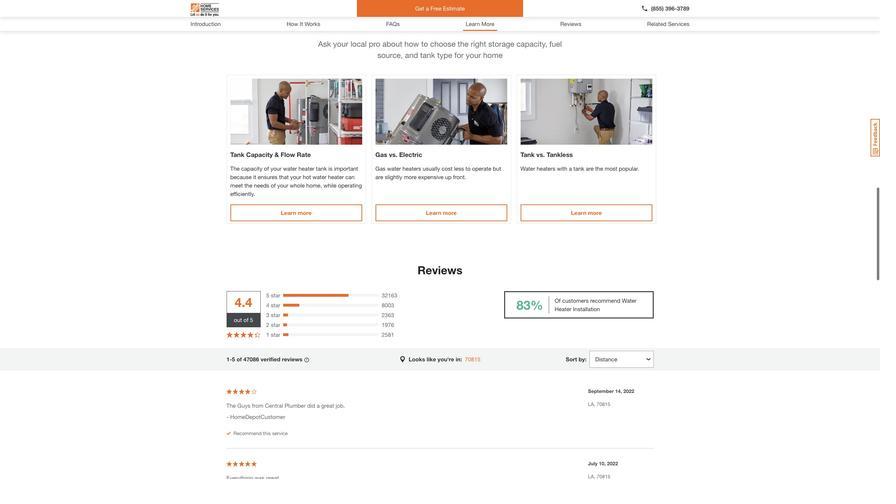 Task type: locate. For each thing, give the bounding box(es) containing it.
0 vertical spatial gas
[[376, 151, 388, 159]]

a home depot water heater technician installing a water heater image
[[230, 79, 362, 145]]

2 ☆ ☆ ☆ ☆ ☆ from the top
[[227, 389, 257, 395]]

cost
[[442, 165, 453, 172]]

70815 right 'la,'
[[597, 402, 611, 408]]

1 vs. from the left
[[389, 151, 398, 159]]

tank up capacity
[[230, 151, 245, 159]]

heater up hot
[[299, 165, 315, 172]]

2 vertical spatial 5
[[232, 356, 235, 363]]

2 vs. from the left
[[537, 151, 545, 159]]

vs. for gas
[[389, 151, 398, 159]]

heater down 'estimate'
[[449, 16, 485, 30]]

1 vertical spatial are
[[376, 174, 384, 180]]

2 star from the top
[[271, 302, 281, 309]]

home,
[[307, 182, 322, 189]]

capacity
[[246, 151, 273, 159]]

of right 1-
[[237, 356, 242, 363]]

meet
[[230, 182, 243, 189]]

of
[[264, 165, 269, 172], [271, 182, 276, 189], [244, 317, 249, 323], [237, 356, 242, 363]]

4
[[266, 302, 270, 309]]

2 tank from the left
[[521, 151, 535, 159]]

can
[[346, 174, 355, 180]]

vs.
[[389, 151, 398, 159], [537, 151, 545, 159]]

0 horizontal spatial water
[[283, 165, 297, 172]]

0 horizontal spatial 5
[[232, 356, 235, 363]]

heaters
[[403, 165, 422, 172], [537, 165, 556, 172]]

to inside ask your local pro about how to choose the right storage capacity, fuel source, and tank type for your home
[[422, 39, 428, 49]]

(855) 396-3789 link
[[642, 4, 690, 13]]

0 horizontal spatial reviews
[[418, 264, 463, 277]]

0 horizontal spatial tank
[[316, 165, 327, 172]]

0 horizontal spatial the
[[245, 182, 253, 189]]

vs. for tank
[[537, 151, 545, 159]]

3 star link
[[266, 311, 281, 320]]

heaters down electric
[[403, 165, 422, 172]]

choose
[[431, 39, 456, 49]]

32163
[[382, 292, 398, 299]]

0 vertical spatial ☆ ☆ ☆ ☆ ☆
[[227, 331, 261, 339]]

water
[[414, 16, 446, 30], [521, 165, 536, 172], [622, 297, 637, 304]]

learn
[[466, 20, 480, 27], [281, 209, 296, 216], [426, 209, 442, 216], [571, 209, 587, 216]]

★ ★ ★ ★ ★
[[227, 331, 261, 339], [227, 461, 257, 468]]

reviews
[[561, 20, 582, 27], [418, 264, 463, 277]]

heater down is
[[328, 174, 344, 180]]

a inside get a free estimate "button"
[[426, 5, 429, 12]]

gas
[[376, 151, 388, 159], [376, 165, 386, 172]]

1 horizontal spatial 5
[[250, 317, 253, 323]]

whole
[[290, 182, 305, 189]]

2 learn more button from the left
[[376, 205, 508, 221]]

water down tank vs. tankless
[[521, 165, 536, 172]]

1 vertical spatial the
[[227, 403, 236, 409]]

1 horizontal spatial a
[[426, 5, 429, 12]]

1-5 of 47086 verified reviews
[[227, 356, 304, 363]]

rate
[[297, 151, 311, 159]]

this
[[263, 431, 271, 437]]

☆
[[227, 331, 233, 339], [234, 331, 240, 339], [241, 331, 247, 339], [248, 331, 254, 339], [254, 331, 261, 339], [227, 389, 232, 395], [233, 389, 238, 395], [239, 389, 245, 395], [245, 389, 251, 395], [251, 389, 257, 395], [227, 461, 232, 468], [233, 461, 238, 468], [239, 461, 245, 468], [245, 461, 251, 468], [251, 461, 257, 468]]

vs. left tankless
[[537, 151, 545, 159]]

heaters down tank vs. tankless
[[537, 165, 556, 172]]

1 vertical spatial water
[[521, 165, 536, 172]]

2 vertical spatial water
[[622, 297, 637, 304]]

learn more button for tank vs. tankless
[[521, 205, 653, 221]]

star right 3
[[271, 312, 281, 319]]

0 horizontal spatial learn more
[[281, 209, 312, 216]]

star inside 2363 2 star
[[271, 322, 281, 328]]

☆ ☆ ☆ ☆ ☆ down recommend
[[227, 461, 257, 468]]

1 learn more button from the left
[[230, 205, 362, 221]]

1 horizontal spatial the
[[458, 39, 469, 49]]

1 horizontal spatial learn more
[[426, 209, 457, 216]]

1976
[[382, 322, 395, 328]]

1 horizontal spatial heater
[[328, 174, 344, 180]]

the left most
[[596, 165, 604, 172]]

star right 2
[[271, 322, 281, 328]]

water down free
[[414, 16, 446, 30]]

tank inside 'the capacity of your water heater tank is important because it ensures that your hot water heater can meet the needs of your whole home, while operating efficiently.'
[[316, 165, 327, 172]]

14,
[[616, 389, 623, 395]]

2 gas from the top
[[376, 165, 386, 172]]

estimate
[[443, 5, 465, 12]]

tank inside ask your local pro about how to choose the right storage capacity, fuel source, and tank type for your home
[[421, 51, 435, 60]]

by:
[[579, 356, 587, 363]]

0 horizontal spatial are
[[376, 174, 384, 180]]

5 star link
[[266, 291, 281, 300]]

1 horizontal spatial tank
[[421, 51, 435, 60]]

1 vertical spatial ★ ★ ★ ★ ★
[[227, 461, 257, 468]]

70815
[[465, 356, 481, 363], [597, 402, 611, 408]]

1 horizontal spatial reviews
[[561, 20, 582, 27]]

2 vertical spatial ☆ ☆ ☆ ☆ ☆
[[227, 461, 257, 468]]

0 vertical spatial ★ ★ ★ ★ ★
[[227, 331, 261, 339]]

are left most
[[586, 165, 594, 172]]

1 vertical spatial 2022
[[608, 461, 619, 467]]

★ ★ ★ ★ ★ down recommend
[[227, 461, 257, 468]]

the guys from central plumber did a great job.
[[227, 403, 345, 409]]

2 learn more from the left
[[426, 209, 457, 216]]

related services
[[648, 20, 690, 27]]

1 horizontal spatial tank
[[521, 151, 535, 159]]

0 horizontal spatial water
[[414, 16, 446, 30]]

are left slightly
[[376, 174, 384, 180]]

heater
[[299, 165, 315, 172], [328, 174, 344, 180]]

a
[[426, 5, 429, 12], [569, 165, 572, 172], [317, 403, 320, 409]]

70815 link
[[465, 356, 481, 363]]

feedback link image
[[871, 119, 881, 157]]

from
[[252, 403, 264, 409]]

of right out
[[244, 317, 249, 323]]

your up that
[[271, 165, 282, 172]]

0 horizontal spatial heaters
[[403, 165, 422, 172]]

1 vertical spatial heater
[[328, 174, 344, 180]]

8003 3 star
[[266, 302, 395, 319]]

vs. left electric
[[389, 151, 398, 159]]

water right recommend
[[622, 297, 637, 304]]

1 vertical spatial reviews
[[418, 264, 463, 277]]

0 vertical spatial the
[[458, 39, 469, 49]]

2 horizontal spatial a
[[569, 165, 572, 172]]

4 star link
[[266, 301, 281, 310]]

you're
[[438, 356, 455, 363]]

that
[[279, 174, 289, 180]]

reviews
[[282, 356, 303, 363]]

water
[[283, 165, 297, 172], [387, 165, 401, 172], [313, 174, 327, 180]]

1 gas from the top
[[376, 151, 388, 159]]

star up 4 star link
[[271, 292, 281, 299]]

up
[[445, 174, 452, 180]]

1 vertical spatial heater
[[555, 306, 572, 313]]

1 vertical spatial the
[[596, 165, 604, 172]]

most
[[605, 165, 618, 172]]

2 horizontal spatial tank
[[574, 165, 585, 172]]

learn for tank capacity & flow rate
[[281, 209, 296, 216]]

learn more for gas vs. electric
[[426, 209, 457, 216]]

5 star
[[266, 292, 281, 299]]

1 ☆ ☆ ☆ ☆ ☆ from the top
[[227, 331, 261, 339]]

a right with
[[569, 165, 572, 172]]

1 vertical spatial gas
[[376, 165, 386, 172]]

1 tank from the left
[[230, 151, 245, 159]]

usually
[[423, 165, 441, 172]]

1 horizontal spatial learn more button
[[376, 205, 508, 221]]

2 vertical spatial the
[[245, 182, 253, 189]]

0 vertical spatial 2022
[[624, 389, 635, 395]]

the up for
[[458, 39, 469, 49]]

2 ★ ★ ★ ★ ★ from the top
[[227, 461, 257, 468]]

the up efficiently.
[[245, 182, 253, 189]]

to right less
[[466, 165, 471, 172]]

1 heaters from the left
[[403, 165, 422, 172]]

5 star from the top
[[271, 332, 281, 338]]

2022 right 10,
[[608, 461, 619, 467]]

star inside 8003 3 star
[[271, 312, 281, 319]]

3 star from the top
[[271, 312, 281, 319]]

fuel
[[550, 39, 562, 49]]

0 horizontal spatial learn more button
[[230, 205, 362, 221]]

free
[[431, 5, 442, 12]]

do it for you logo image
[[191, 0, 219, 19]]

☆ ☆ ☆ ☆ ☆ up "guys"
[[227, 389, 257, 395]]

plumber
[[285, 403, 306, 409]]

star for 2
[[271, 322, 281, 328]]

5 right out
[[250, 317, 253, 323]]

0 vertical spatial heater
[[449, 16, 485, 30]]

1 learn more from the left
[[281, 209, 312, 216]]

heater down of
[[555, 306, 572, 313]]

water up that
[[283, 165, 297, 172]]

how
[[405, 39, 419, 49]]

star inside 32163 4 star
[[271, 302, 281, 309]]

water inside gas water heaters usually cost less to operate but are slightly more expensive up front.
[[387, 165, 401, 172]]

the capacity of your water heater tank is important because it ensures that your hot water heater can meet the needs of your whole home, while operating efficiently.
[[230, 165, 362, 197]]

star inside 1976 1 star
[[271, 332, 281, 338]]

tank right with
[[574, 165, 585, 172]]

0 vertical spatial water
[[414, 16, 446, 30]]

a right get
[[426, 5, 429, 12]]

0 horizontal spatial tank
[[230, 151, 245, 159]]

tank right and
[[421, 51, 435, 60]]

tank
[[230, 151, 245, 159], [521, 151, 535, 159]]

0 horizontal spatial 70815
[[465, 356, 481, 363]]

but
[[493, 165, 502, 172]]

2 horizontal spatial learn more button
[[521, 205, 653, 221]]

operating
[[338, 182, 362, 189]]

tank left is
[[316, 165, 327, 172]]

operate
[[472, 165, 492, 172]]

0 horizontal spatial to
[[422, 39, 428, 49]]

to for choose
[[422, 39, 428, 49]]

the up because
[[230, 165, 240, 172]]

how
[[287, 20, 298, 27]]

tank for tank vs. tankless
[[521, 151, 535, 159]]

looks
[[409, 356, 425, 363]]

1-
[[227, 356, 232, 363]]

storage
[[489, 39, 515, 49]]

0 horizontal spatial 2022
[[608, 461, 619, 467]]

3 ☆ ☆ ☆ ☆ ☆ from the top
[[227, 461, 257, 468]]

it
[[300, 20, 303, 27]]

☆ ☆ ☆ ☆ ☆ down the out of 5 on the left of page
[[227, 331, 261, 339]]

0 vertical spatial are
[[586, 165, 594, 172]]

70815 right in:
[[465, 356, 481, 363]]

2 horizontal spatial water
[[387, 165, 401, 172]]

0 horizontal spatial vs.
[[389, 151, 398, 159]]

water up home,
[[313, 174, 327, 180]]

star right 4
[[271, 302, 281, 309]]

2 vertical spatial a
[[317, 403, 320, 409]]

to inside gas water heaters usually cost less to operate but are slightly more expensive up front.
[[466, 165, 471, 172]]

1 horizontal spatial water
[[313, 174, 327, 180]]

learn more
[[281, 209, 312, 216], [426, 209, 457, 216], [571, 209, 602, 216]]

the
[[458, 39, 469, 49], [596, 165, 604, 172], [245, 182, 253, 189]]

0 vertical spatial 5
[[266, 292, 270, 299]]

1 horizontal spatial heater
[[555, 306, 572, 313]]

2 horizontal spatial water
[[622, 297, 637, 304]]

a right the "did"
[[317, 403, 320, 409]]

to right how
[[422, 39, 428, 49]]

1 horizontal spatial water
[[521, 165, 536, 172]]

0 vertical spatial the
[[230, 165, 240, 172]]

get
[[416, 5, 425, 12]]

★ ★ ★ ★ ★ down the out of 5 on the left of page
[[227, 331, 261, 339]]

3 learn more button from the left
[[521, 205, 653, 221]]

5 left 47086
[[232, 356, 235, 363]]

tank left tankless
[[521, 151, 535, 159]]

0 vertical spatial to
[[422, 39, 428, 49]]

la,
[[589, 402, 596, 408]]

0 vertical spatial heater
[[299, 165, 315, 172]]

the inside 'the capacity of your water heater tank is important because it ensures that your hot water heater can meet the needs of your whole home, while operating efficiently.'
[[230, 165, 240, 172]]

of customers recommend water heater installation
[[555, 297, 637, 313]]

2022 for july 10, 2022
[[608, 461, 619, 467]]

1 vertical spatial 5
[[250, 317, 253, 323]]

1 horizontal spatial 2022
[[624, 389, 635, 395]]

learn more
[[466, 20, 495, 27]]

0 vertical spatial a
[[426, 5, 429, 12]]

1 vertical spatial to
[[466, 165, 471, 172]]

2022 right 14,
[[624, 389, 635, 395]]

4 star from the top
[[271, 322, 281, 328]]

5 up 4
[[266, 292, 270, 299]]

gas inside gas water heaters usually cost less to operate but are slightly more expensive up front.
[[376, 165, 386, 172]]

1 horizontal spatial to
[[466, 165, 471, 172]]

your down right
[[466, 51, 481, 60]]

3 learn more from the left
[[571, 209, 602, 216]]

star right 1
[[271, 332, 281, 338]]

works
[[305, 20, 321, 27]]

recommend this service
[[234, 431, 288, 437]]

looks like you're in: 70815
[[409, 356, 481, 363]]

1
[[266, 332, 270, 338]]

home
[[484, 51, 503, 60]]

0 vertical spatial reviews
[[561, 20, 582, 27]]

water up slightly
[[387, 165, 401, 172]]

1 vertical spatial ☆ ☆ ☆ ☆ ☆
[[227, 389, 257, 395]]

learn more for tank vs. tankless
[[571, 209, 602, 216]]

2 horizontal spatial learn more
[[571, 209, 602, 216]]

1 horizontal spatial heaters
[[537, 165, 556, 172]]

1 vertical spatial 70815
[[597, 402, 611, 408]]

1 horizontal spatial vs.
[[537, 151, 545, 159]]

the up -
[[227, 403, 236, 409]]



Task type: describe. For each thing, give the bounding box(es) containing it.
get a free estimate
[[416, 5, 465, 12]]

september
[[589, 389, 614, 395]]

while
[[324, 182, 337, 189]]

2022 for september 14, 2022
[[624, 389, 635, 395]]

1 ★ ★ ★ ★ ★ from the top
[[227, 331, 261, 339]]

2581
[[382, 332, 395, 338]]

ask your local pro about how to choose the right storage capacity, fuel source, and tank type for your home
[[318, 39, 562, 60]]

gas water heaters usually cost less to operate but are slightly more expensive up front.
[[376, 165, 502, 180]]

heaters inside gas water heaters usually cost less to operate but are slightly more expensive up front.
[[403, 165, 422, 172]]

faqs
[[386, 20, 400, 27]]

the inside 'the capacity of your water heater tank is important because it ensures that your hot water heater can meet the needs of your whole home, while operating efficiently.'
[[245, 182, 253, 189]]

type
[[438, 51, 453, 60]]

a home depot technician installing a new tankless water heater image
[[521, 79, 653, 145]]

la, 70815
[[589, 402, 611, 408]]

3
[[266, 312, 270, 319]]

(855) 396-3789
[[652, 5, 690, 12]]

more for gas vs. electric
[[443, 209, 457, 216]]

the for the guys from central plumber did a great job.
[[227, 403, 236, 409]]

to for operate
[[466, 165, 471, 172]]

right
[[471, 39, 487, 49]]

water inside of customers recommend water heater installation
[[622, 297, 637, 304]]

did
[[307, 403, 315, 409]]

(855)
[[652, 5, 664, 12]]

2
[[266, 322, 270, 328]]

popular.
[[619, 165, 640, 172]]

4.4
[[235, 295, 253, 310]]

important
[[334, 165, 358, 172]]

weigh
[[351, 16, 384, 30]]

1 horizontal spatial are
[[586, 165, 594, 172]]

a home depot technician bringing in a new tank water heater image
[[376, 79, 508, 145]]

is
[[329, 165, 333, 172]]

for
[[455, 51, 464, 60]]

in:
[[456, 356, 462, 363]]

out of 5
[[234, 317, 253, 323]]

less
[[454, 165, 464, 172]]

recommend
[[234, 431, 262, 437]]

are inside gas water heaters usually cost less to operate but are slightly more expensive up front.
[[376, 174, 384, 180]]

with
[[557, 165, 568, 172]]

related
[[648, 20, 667, 27]]

tank vs. tankless
[[521, 151, 573, 159]]

customers
[[563, 297, 589, 304]]

sort
[[566, 356, 578, 363]]

the for the capacity of your water heater tank is important because it ensures that your hot water heater can meet the needs of your whole home, while operating efficiently.
[[230, 165, 240, 172]]

2 heaters from the left
[[537, 165, 556, 172]]

service
[[272, 431, 288, 437]]

0 horizontal spatial a
[[317, 403, 320, 409]]

more for tank vs. tankless
[[588, 209, 602, 216]]

☆ ☆ ☆ ☆ ☆ for july
[[227, 461, 257, 468]]

get a free estimate button
[[357, 0, 524, 17]]

star for 1
[[271, 332, 281, 338]]

like
[[427, 356, 436, 363]]

your down that
[[277, 182, 289, 189]]

1 horizontal spatial 70815
[[597, 402, 611, 408]]

more for tank capacity & flow rate
[[298, 209, 312, 216]]

hot
[[303, 174, 311, 180]]

2 horizontal spatial the
[[596, 165, 604, 172]]

source,
[[378, 51, 403, 60]]

0 horizontal spatial heater
[[449, 16, 485, 30]]

services
[[669, 20, 690, 27]]

slightly
[[385, 174, 403, 180]]

options
[[488, 16, 530, 30]]

10,
[[599, 461, 606, 467]]

☆ ☆ ☆ ☆ ☆ for september
[[227, 389, 257, 395]]

the inside ask your local pro about how to choose the right storage capacity, fuel source, and tank type for your home
[[458, 39, 469, 49]]

0 vertical spatial 70815
[[465, 356, 481, 363]]

september 14, 2022
[[589, 389, 635, 395]]

ask
[[318, 39, 331, 49]]

2363
[[382, 312, 395, 319]]

verified
[[261, 356, 281, 363]]

about
[[383, 39, 403, 49]]

32163 4 star
[[266, 292, 398, 309]]

learn more for tank capacity & flow rate
[[281, 209, 312, 216]]

2 star link
[[266, 321, 281, 329]]

learn for tank vs. tankless
[[571, 209, 587, 216]]

capacity
[[241, 165, 263, 172]]

83%
[[517, 298, 544, 313]]

local
[[351, 39, 367, 49]]

homedepotcustomer
[[230, 414, 286, 421]]

ensures
[[258, 174, 278, 180]]

2363 2 star
[[266, 312, 395, 328]]

1976 1 star
[[266, 322, 395, 338]]

- homedepotcustomer
[[227, 414, 286, 421]]

star for 3
[[271, 312, 281, 319]]

great
[[322, 403, 334, 409]]

pro
[[369, 39, 381, 49]]

3789
[[678, 5, 690, 12]]

1 vertical spatial a
[[569, 165, 572, 172]]

gas vs. electric
[[376, 151, 422, 159]]

weigh your water heater options
[[351, 16, 530, 30]]

tank capacity & flow rate
[[230, 151, 311, 159]]

★ ★ ★ ★
[[227, 389, 251, 395]]

your
[[387, 16, 411, 30]]

learn for gas vs. electric
[[426, 209, 442, 216]]

electric
[[400, 151, 422, 159]]

because
[[230, 174, 252, 180]]

front.
[[453, 174, 467, 180]]

your right ask
[[333, 39, 349, 49]]

0 horizontal spatial heater
[[299, 165, 315, 172]]

heater inside of customers recommend water heater installation
[[555, 306, 572, 313]]

2 horizontal spatial 5
[[266, 292, 270, 299]]

8003
[[382, 302, 395, 309]]

learn more button for gas vs. electric
[[376, 205, 508, 221]]

your up whole
[[291, 174, 302, 180]]

star for 4
[[271, 302, 281, 309]]

1 star from the top
[[271, 292, 281, 299]]

july
[[589, 461, 598, 467]]

how it works
[[287, 20, 321, 27]]

of up "ensures"
[[264, 165, 269, 172]]

more
[[482, 20, 495, 27]]

-
[[227, 414, 229, 421]]

&
[[275, 151, 279, 159]]

of down "ensures"
[[271, 182, 276, 189]]

more inside gas water heaters usually cost less to operate but are slightly more expensive up front.
[[404, 174, 417, 180]]

of
[[555, 297, 561, 304]]

gas for gas water heaters usually cost less to operate but are slightly more expensive up front.
[[376, 165, 386, 172]]

central
[[265, 403, 283, 409]]

expensive
[[419, 174, 444, 180]]

learn more button for tank capacity & flow rate
[[230, 205, 362, 221]]

gas for gas vs. electric
[[376, 151, 388, 159]]

tank for tank capacity & flow rate
[[230, 151, 245, 159]]

1 star link
[[266, 331, 281, 339]]

installation
[[574, 306, 601, 313]]



Task type: vqa. For each thing, say whether or not it's contained in the screenshot.
2363 2 star
yes



